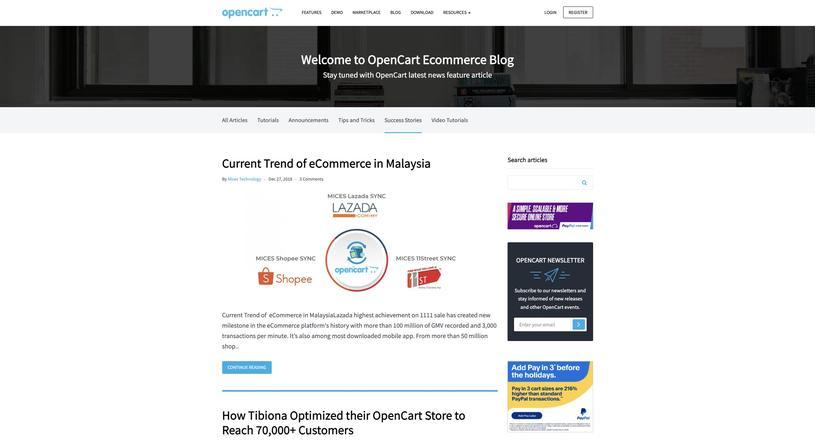 Task type: vqa. For each thing, say whether or not it's contained in the screenshot.
other
yes



Task type: describe. For each thing, give the bounding box(es) containing it.
most
[[332, 332, 346, 341]]

tutorials link
[[257, 107, 279, 132]]

from
[[416, 332, 430, 341]]

and inside tips and tricks "link"
[[350, 117, 359, 124]]

continue
[[228, 365, 248, 371]]

100
[[393, 322, 403, 330]]

tuned
[[339, 70, 358, 80]]

events.
[[565, 304, 580, 311]]

50
[[461, 332, 468, 341]]

1 vertical spatial than
[[447, 332, 460, 341]]

reading
[[249, 365, 266, 371]]

how
[[222, 408, 246, 424]]

tips and tricks link
[[338, 107, 375, 132]]

by mices technology
[[222, 176, 261, 182]]

1111
[[420, 312, 433, 320]]

feature
[[447, 70, 470, 80]]

news
[[428, 70, 445, 80]]

among
[[312, 332, 331, 341]]

with inside current trend of  ecommerce in malaysialazada highest achievement on 1111 sale has created new milestone in the ecommerce platform's history with more than 100 million of gmv recorded and 3,000 transactions per minute. it's also among most downloaded mobile app. from more than 50 million shop..
[[350, 322, 363, 330]]

our
[[543, 288, 551, 294]]

transactions
[[222, 332, 256, 341]]

other
[[530, 304, 542, 311]]

marketplace link
[[348, 7, 386, 18]]

3
[[300, 176, 302, 182]]

stay
[[518, 296, 527, 302]]

success stories
[[385, 117, 422, 124]]

mobile
[[382, 332, 402, 341]]

to inside the how tibiona optimized their opencart store to reach 70,000+ customers
[[455, 408, 466, 424]]

newsletters
[[552, 288, 577, 294]]

article
[[472, 70, 492, 80]]

the
[[257, 322, 266, 330]]

mices technology link
[[228, 176, 261, 182]]

search image
[[582, 180, 587, 186]]

search
[[508, 156, 526, 164]]

highest
[[354, 312, 374, 320]]

latest
[[409, 70, 427, 80]]

comments
[[303, 176, 324, 182]]

customers
[[299, 423, 354, 438]]

login link
[[539, 6, 562, 18]]

malaysialazada
[[310, 312, 353, 320]]

tibiona
[[248, 408, 287, 424]]

trend for in
[[244, 312, 260, 320]]

articles
[[528, 156, 548, 164]]

tricks
[[360, 117, 375, 124]]

recorded
[[445, 322, 469, 330]]

0 vertical spatial in
[[374, 156, 384, 171]]

current for current trend of  ecommerce in malaysialazada highest achievement on 1111 sale has created new milestone in the ecommerce platform's history with more than 100 million of gmv recorded and 3,000 transactions per minute. it's also among most downloaded mobile app. from more than 50 million shop..
[[222, 312, 243, 320]]

27,
[[277, 176, 282, 182]]

achievement
[[375, 312, 410, 320]]

1 horizontal spatial ecommerce
[[309, 156, 371, 171]]

shop..
[[222, 343, 239, 351]]

2 tutorials from the left
[[447, 117, 468, 124]]

app.
[[403, 332, 415, 341]]

how tibiona optimized their opencart store to reach 70,000+ customers link
[[222, 408, 498, 438]]

all articles link
[[222, 107, 248, 132]]

with inside the welcome to opencart ecommerce blog stay tuned with opencart latest news feature article
[[360, 70, 374, 80]]

subscribe to our newsletters and stay informed of new releases and other opencart events.
[[515, 288, 586, 311]]

resources
[[443, 9, 468, 15]]

also
[[299, 332, 310, 341]]

and up releases
[[578, 288, 586, 294]]

tips and tricks
[[338, 117, 375, 124]]

current trend of  ecommerce in malaysia image
[[222, 188, 492, 301]]

Enter your email text field
[[514, 318, 587, 332]]

minute.
[[268, 332, 289, 341]]

0 vertical spatial blog
[[391, 9, 401, 15]]

video tutorials
[[432, 117, 468, 124]]

by
[[222, 176, 227, 182]]

and down stay on the right
[[521, 304, 529, 311]]

0 vertical spatial more
[[364, 322, 378, 330]]

per
[[257, 332, 266, 341]]

current trend of  ecommerce in malaysialazada highest achievement on 1111 sale has created new milestone in the ecommerce platform's history with more than 100 million of gmv recorded and 3,000 transactions per minute. it's also among most downloaded mobile app. from more than 50 million shop..
[[222, 312, 497, 351]]

reach
[[222, 423, 254, 438]]

gmv
[[431, 322, 443, 330]]

stories
[[405, 117, 422, 124]]

2018
[[283, 176, 292, 182]]

new inside current trend of  ecommerce in malaysialazada highest achievement on 1111 sale has created new milestone in the ecommerce platform's history with more than 100 million of gmv recorded and 3,000 transactions per minute. it's also among most downloaded mobile app. from more than 50 million shop..
[[479, 312, 491, 320]]

ecommerce
[[423, 51, 487, 68]]

marketplace
[[353, 9, 381, 15]]

download link
[[406, 7, 438, 18]]

optimized
[[290, 408, 343, 424]]

trend for ecommerce
[[264, 156, 294, 171]]

mices
[[228, 176, 238, 182]]



Task type: locate. For each thing, give the bounding box(es) containing it.
to up tuned
[[354, 51, 365, 68]]

current
[[222, 156, 261, 171], [222, 312, 243, 320]]

downloaded
[[347, 332, 381, 341]]

video
[[432, 117, 445, 124]]

current up by mices technology
[[222, 156, 261, 171]]

tutorials right video
[[447, 117, 468, 124]]

ecommerce up minute.
[[267, 322, 300, 330]]

and inside current trend of  ecommerce in malaysialazada highest achievement on 1111 sale has created new milestone in the ecommerce platform's history with more than 100 million of gmv recorded and 3,000 transactions per minute. it's also among most downloaded mobile app. from more than 50 million shop..
[[471, 322, 481, 330]]

releases
[[565, 296, 583, 302]]

0 vertical spatial current
[[222, 156, 261, 171]]

angle right image
[[577, 321, 580, 329]]

opencart inside the how tibiona optimized their opencart store to reach 70,000+ customers
[[373, 408, 423, 424]]

sale
[[434, 312, 445, 320]]

1 vertical spatial blog
[[489, 51, 514, 68]]

2 horizontal spatial in
[[374, 156, 384, 171]]

1 horizontal spatial more
[[432, 332, 446, 341]]

of up 3
[[296, 156, 307, 171]]

with down highest
[[350, 322, 363, 330]]

trend up the
[[244, 312, 260, 320]]

0 horizontal spatial than
[[379, 322, 392, 330]]

welcome
[[301, 51, 351, 68]]

created
[[457, 312, 478, 320]]

ecommerce inside current trend of  ecommerce in malaysialazada highest achievement on 1111 sale has created new milestone in the ecommerce platform's history with more than 100 million of gmv recorded and 3,000 transactions per minute. it's also among most downloaded mobile app. from more than 50 million shop..
[[267, 322, 300, 330]]

announcements
[[289, 117, 329, 124]]

2 vertical spatial to
[[455, 408, 466, 424]]

opencart inside subscribe to our newsletters and stay informed of new releases and other opencart events.
[[543, 304, 564, 311]]

announcements link
[[289, 107, 329, 132]]

1 vertical spatial million
[[469, 332, 488, 341]]

million down on
[[404, 322, 423, 330]]

0 horizontal spatial blog
[[391, 9, 401, 15]]

in left malaysia
[[374, 156, 384, 171]]

in
[[374, 156, 384, 171], [303, 312, 308, 320], [250, 322, 256, 330]]

subscribe
[[515, 288, 536, 294]]

in up platform's
[[303, 312, 308, 320]]

search articles
[[508, 156, 548, 164]]

demo
[[331, 9, 343, 15]]

1 vertical spatial trend
[[244, 312, 260, 320]]

blog up article
[[489, 51, 514, 68]]

than left 50
[[447, 332, 460, 341]]

opencart - blog image
[[222, 7, 282, 19]]

0 horizontal spatial trend
[[244, 312, 260, 320]]

articles
[[229, 117, 248, 124]]

1 horizontal spatial million
[[469, 332, 488, 341]]

their
[[346, 408, 370, 424]]

None text field
[[508, 176, 593, 190]]

paypal blog image
[[508, 355, 593, 440]]

stay
[[323, 70, 337, 80]]

1 vertical spatial ecommerce
[[267, 322, 300, 330]]

current inside current trend of  ecommerce in malaysialazada highest achievement on 1111 sale has created new milestone in the ecommerce platform's history with more than 100 million of gmv recorded and 3,000 transactions per minute. it's also among most downloaded mobile app. from more than 50 million shop..
[[222, 312, 243, 320]]

of left gmv
[[425, 322, 430, 330]]

store
[[425, 408, 452, 424]]

of down the our
[[549, 296, 554, 302]]

with right tuned
[[360, 70, 374, 80]]

more
[[364, 322, 378, 330], [432, 332, 446, 341]]

current for current trend of ecommerce in malaysia
[[222, 156, 261, 171]]

0 horizontal spatial to
[[354, 51, 365, 68]]

to for opencart
[[354, 51, 365, 68]]

informed
[[528, 296, 548, 302]]

download
[[411, 9, 434, 15]]

newsletter
[[548, 256, 585, 264]]

continue reading link
[[222, 362, 272, 374]]

1 vertical spatial new
[[479, 312, 491, 320]]

0 horizontal spatial ecommerce
[[267, 322, 300, 330]]

all
[[222, 117, 228, 124]]

0 vertical spatial to
[[354, 51, 365, 68]]

1 horizontal spatial blog
[[489, 51, 514, 68]]

of up the
[[261, 312, 267, 320]]

to for our
[[538, 288, 542, 294]]

2 horizontal spatial to
[[538, 288, 542, 294]]

features link
[[297, 7, 326, 18]]

technology
[[239, 176, 261, 182]]

1 vertical spatial current
[[222, 312, 243, 320]]

features
[[302, 9, 322, 15]]

1 horizontal spatial to
[[455, 408, 466, 424]]

login
[[545, 9, 557, 15]]

70,000+
[[256, 423, 296, 438]]

0 vertical spatial million
[[404, 322, 423, 330]]

1 vertical spatial with
[[350, 322, 363, 330]]

1 tutorials from the left
[[257, 117, 279, 124]]

blog
[[391, 9, 401, 15], [489, 51, 514, 68]]

and down created on the right of page
[[471, 322, 481, 330]]

trend inside current trend of  ecommerce in malaysialazada highest achievement on 1111 sale has created new milestone in the ecommerce platform's history with more than 100 million of gmv recorded and 3,000 transactions per minute. it's also among most downloaded mobile app. from more than 50 million shop..
[[244, 312, 260, 320]]

trend
[[264, 156, 294, 171], [244, 312, 260, 320]]

0 vertical spatial trend
[[264, 156, 294, 171]]

0 horizontal spatial in
[[250, 322, 256, 330]]

million
[[404, 322, 423, 330], [469, 332, 488, 341]]

blog left download
[[391, 9, 401, 15]]

to
[[354, 51, 365, 68], [538, 288, 542, 294], [455, 408, 466, 424]]

to right store
[[455, 408, 466, 424]]

1 horizontal spatial in
[[303, 312, 308, 320]]

to left the our
[[538, 288, 542, 294]]

current trend of ecommerce in malaysia link
[[222, 156, 498, 171]]

trend up "27,"
[[264, 156, 294, 171]]

0 vertical spatial new
[[555, 296, 564, 302]]

0 vertical spatial than
[[379, 322, 392, 330]]

of inside subscribe to our newsletters and stay informed of new releases and other opencart events.
[[549, 296, 554, 302]]

resources link
[[438, 7, 476, 18]]

on
[[412, 312, 419, 320]]

all articles
[[222, 117, 248, 124]]

2 current from the top
[[222, 312, 243, 320]]

current up milestone on the left bottom
[[222, 312, 243, 320]]

register link
[[563, 6, 593, 18]]

platform's
[[301, 322, 329, 330]]

ecommerce
[[309, 156, 371, 171], [267, 322, 300, 330]]

new
[[555, 296, 564, 302], [479, 312, 491, 320]]

dec 27, 2018
[[269, 176, 292, 182]]

and right tips
[[350, 117, 359, 124]]

register
[[569, 9, 588, 15]]

new inside subscribe to our newsletters and stay informed of new releases and other opencart events.
[[555, 296, 564, 302]]

in left the
[[250, 322, 256, 330]]

current trend of ecommerce in malaysia
[[222, 156, 431, 171]]

blog link
[[386, 7, 406, 18]]

1 horizontal spatial than
[[447, 332, 460, 341]]

than up mobile
[[379, 322, 392, 330]]

welcome to opencart ecommerce blog stay tuned with opencart latest news feature article
[[301, 51, 514, 80]]

blog inside the welcome to opencart ecommerce blog stay tuned with opencart latest news feature article
[[489, 51, 514, 68]]

continue reading
[[228, 365, 266, 371]]

0 horizontal spatial more
[[364, 322, 378, 330]]

new down newsletters
[[555, 296, 564, 302]]

tips
[[338, 117, 349, 124]]

to inside the welcome to opencart ecommerce blog stay tuned with opencart latest news feature article
[[354, 51, 365, 68]]

0 vertical spatial ecommerce
[[309, 156, 371, 171]]

more down gmv
[[432, 332, 446, 341]]

3 comments
[[300, 176, 324, 182]]

tutorials right the articles
[[257, 117, 279, 124]]

2 vertical spatial in
[[250, 322, 256, 330]]

3,000
[[482, 322, 497, 330]]

1 vertical spatial in
[[303, 312, 308, 320]]

0 vertical spatial with
[[360, 70, 374, 80]]

1 current from the top
[[222, 156, 261, 171]]

0 horizontal spatial tutorials
[[257, 117, 279, 124]]

million right 50
[[469, 332, 488, 341]]

opencart newsletter
[[516, 256, 585, 264]]

1 vertical spatial more
[[432, 332, 446, 341]]

how tibiona optimized their opencart store to reach 70,000+ customers
[[222, 408, 466, 438]]

of
[[296, 156, 307, 171], [549, 296, 554, 302], [261, 312, 267, 320], [425, 322, 430, 330]]

it's
[[290, 332, 298, 341]]

0 horizontal spatial million
[[404, 322, 423, 330]]

more up downloaded
[[364, 322, 378, 330]]

than
[[379, 322, 392, 330], [447, 332, 460, 341]]

demo link
[[326, 7, 348, 18]]

1 horizontal spatial tutorials
[[447, 117, 468, 124]]

history
[[330, 322, 349, 330]]

0 horizontal spatial new
[[479, 312, 491, 320]]

1 horizontal spatial trend
[[264, 156, 294, 171]]

has
[[447, 312, 456, 320]]

1 vertical spatial to
[[538, 288, 542, 294]]

dec
[[269, 176, 276, 182]]

tutorials
[[257, 117, 279, 124], [447, 117, 468, 124]]

success
[[385, 117, 404, 124]]

1 horizontal spatial new
[[555, 296, 564, 302]]

new up 3,000 at bottom
[[479, 312, 491, 320]]

to inside subscribe to our newsletters and stay informed of new releases and other opencart events.
[[538, 288, 542, 294]]

ecommerce up comments
[[309, 156, 371, 171]]



